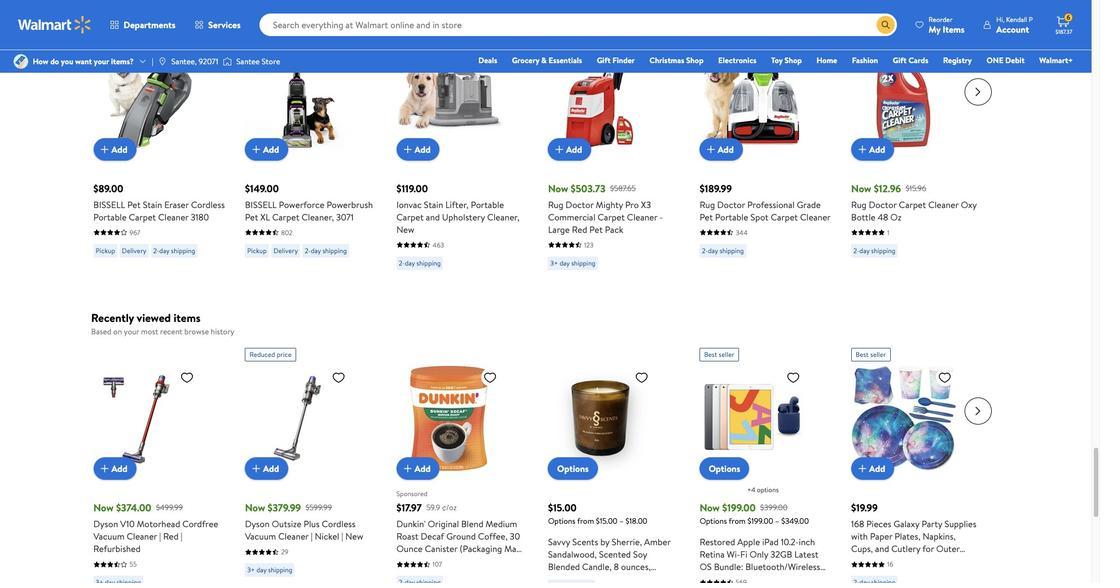 Task type: vqa. For each thing, say whether or not it's contained in the screenshot.
2
yes



Task type: locate. For each thing, give the bounding box(es) containing it.
add button up $12.96
[[851, 138, 894, 161]]

supplies
[[945, 518, 977, 531]]

portable for $89.00
[[93, 211, 127, 223]]

0 vertical spatial 3+
[[550, 258, 558, 268]]

1 horizontal spatial stain
[[424, 199, 443, 211]]

upholstery
[[442, 211, 485, 223]]

santee store
[[236, 56, 280, 67]]

0 horizontal spatial 3+
[[247, 566, 255, 575]]

1 gift from the left
[[597, 55, 611, 66]]

portable up 344
[[715, 211, 748, 223]]

new inside now $379.99 $599.99 dyson outsize plus cordless vacuum cleaner | nickel | new
[[345, 531, 363, 543]]

sponsored left kendall
[[970, 6, 1001, 15]]

1 delivery from the left
[[122, 246, 146, 256]]

bissell down the $149.00
[[245, 199, 277, 211]]

vacuum inside now $379.99 $599.99 dyson outsize plus cordless vacuum cleaner | nickel | new
[[245, 531, 276, 543]]

dyson for $379.99
[[245, 518, 270, 531]]

add button up $379.99 at the bottom of page
[[245, 458, 288, 480]]

now $374.00 $499.99 dyson v10 motorhead cordfree vacuum cleaner | red | refurbished
[[93, 501, 218, 555]]

doctor down the $189.99
[[717, 199, 745, 211]]

restored apple ipad 10.2-inch retina wi-fi only 32gb latest os bundle: bluetooth/wireless airbuds by certified 2 day express (refurbished) image
[[700, 366, 805, 471]]

2 shop from the left
[[785, 55, 802, 66]]

shipping down 123
[[571, 258, 596, 268]]

1 – from the left
[[619, 516, 624, 527]]

options link
[[548, 458, 598, 480], [700, 458, 749, 480]]

¢/oz
[[442, 502, 457, 514]]

add up $374.00
[[111, 463, 128, 475]]

– inside now $199.00 $399.00 options from $199.00 – $349.00
[[775, 516, 779, 527]]

1 horizontal spatial –
[[775, 516, 779, 527]]

carpet up 967
[[129, 211, 156, 223]]

2 doctor from the left
[[717, 199, 745, 211]]

now left $379.99 at the bottom of page
[[245, 501, 265, 515]]

pet inside now $503.73 $587.65 rug doctor mighty pro x3 commercial carpet cleaner - large red pet pack
[[589, 223, 603, 236]]

1 pickup from the left
[[96, 246, 115, 256]]

0 vertical spatial $15.00
[[548, 501, 577, 515]]

search icon image
[[881, 20, 890, 29]]

fashion
[[852, 55, 878, 66]]

 image right the "92071"
[[223, 56, 232, 67]]

new
[[397, 223, 414, 236], [345, 531, 363, 543]]

0 vertical spatial and
[[426, 211, 440, 223]]

add for 168 pieces galaxy party supplies with paper plates, napkins, cups, and cutlery for outer space birthday party decorations (serves 24) image's add button
[[869, 463, 885, 475]]

product group containing now $503.73
[[548, 24, 684, 275]]

add button up $503.73
[[548, 138, 591, 161]]

1 cleaner, from the left
[[302, 211, 334, 223]]

0 horizontal spatial –
[[619, 516, 624, 527]]

doctor inside now $12.96 $15.96 rug doctor carpet cleaner oxy bottle 48 oz
[[869, 199, 897, 211]]

0 horizontal spatial gift
[[597, 55, 611, 66]]

delivery down 967
[[122, 246, 146, 256]]

3+ for now $379.99
[[247, 566, 255, 575]]

1 vertical spatial new
[[345, 531, 363, 543]]

1 best seller from the left
[[704, 350, 735, 360]]

add to cart image
[[704, 143, 718, 156], [856, 143, 869, 156], [249, 462, 263, 476], [856, 462, 869, 476]]

1 vertical spatial 3+ day shipping
[[247, 566, 292, 575]]

and right ionvac
[[426, 211, 440, 223]]

medium
[[486, 518, 517, 531]]

92071
[[199, 56, 218, 67]]

stain inside $89.00 bissell pet stain eraser cordless portable carpet cleaner 3180
[[143, 199, 162, 211]]

now up restored
[[700, 501, 720, 515]]

options inside $15.00 options from $15.00 – $18.00
[[548, 516, 576, 527]]

based
[[91, 326, 111, 337]]

add up the $149.00
[[263, 143, 279, 156]]

2 dyson from the left
[[245, 518, 270, 531]]

6
[[1067, 13, 1070, 22]]

now
[[548, 182, 568, 196], [851, 182, 871, 196], [93, 501, 114, 515], [245, 501, 265, 515], [700, 501, 720, 515]]

0 horizontal spatial shop
[[686, 55, 704, 66]]

0 vertical spatial 3+ day shipping
[[550, 258, 596, 268]]

now inside now $379.99 $599.99 dyson outsize plus cordless vacuum cleaner | nickel | new
[[245, 501, 265, 515]]

add up the $189.99
[[718, 143, 734, 156]]

store
[[262, 56, 280, 67]]

add button for rug doctor carpet cleaner oxy bottle 48 oz 'image'
[[851, 138, 894, 161]]

0 horizontal spatial  image
[[14, 54, 28, 69]]

1 seller from the left
[[719, 350, 735, 360]]

portable inside $119.00 ionvac stain lifter, portable carpet and upholstery cleaner, new
[[471, 199, 504, 211]]

vacuum down $374.00
[[93, 531, 125, 543]]

professional
[[747, 199, 795, 211]]

add to favorites list, dyson outsize plus cordless vacuum cleaner | nickel | new image
[[332, 371, 345, 385]]

seller
[[719, 350, 735, 360], [870, 350, 886, 360]]

0 horizontal spatial pickup
[[96, 246, 115, 256]]

shop for toy shop
[[785, 55, 802, 66]]

add for add button associated with dunkin' original blend medium roast decaf ground coffee, 30 ounce canister (packaging may vary) image
[[415, 463, 431, 475]]

add for rug doctor mighty pro x3 commercial carpet cleaner - large red pet pack "image" add button
[[566, 143, 582, 156]]

essentials
[[549, 55, 582, 66]]

cleaner up 55
[[127, 531, 157, 543]]

0 horizontal spatial best seller
[[704, 350, 735, 360]]

bissell
[[93, 199, 125, 211], [245, 199, 277, 211]]

and inside $19.99 168 pieces galaxy party supplies with paper plates, napkins, cups, and cutlery for outer space birthday party decorations (serves 24)
[[875, 543, 889, 555]]

pet inside $189.99 rug doctor professional grade pet portable spot carpet cleaner
[[700, 211, 713, 223]]

1 horizontal spatial your
[[124, 326, 139, 337]]

0 horizontal spatial cordless
[[191, 199, 225, 211]]

add button for rug doctor mighty pro x3 commercial carpet cleaner - large red pet pack "image"
[[548, 138, 591, 161]]

dyson inside now $374.00 $499.99 dyson v10 motorhead cordfree vacuum cleaner | red | refurbished
[[93, 518, 118, 531]]

add button up $17.97
[[397, 458, 440, 480]]

$149.00 bissell powerforce powerbrush pet xl carpet cleaner, 3071
[[245, 182, 373, 223]]

stain left eraser
[[143, 199, 162, 211]]

doctor for now $12.96
[[869, 199, 897, 211]]

0 horizontal spatial dyson
[[93, 518, 118, 531]]

rug down the $189.99
[[700, 199, 715, 211]]

now left $503.73
[[548, 182, 568, 196]]

0 horizontal spatial cleaner,
[[302, 211, 334, 223]]

ounce
[[397, 543, 423, 555]]

home link
[[812, 54, 842, 67]]

os
[[700, 561, 712, 573]]

carpet left pro
[[598, 211, 625, 223]]

$119.00
[[397, 182, 428, 196]]

ground
[[446, 531, 476, 543]]

1 horizontal spatial options link
[[700, 458, 749, 480]]

1 horizontal spatial dyson
[[245, 518, 270, 531]]

items
[[943, 23, 965, 35]]

0 horizontal spatial red
[[163, 531, 179, 543]]

2 – from the left
[[775, 516, 779, 527]]

1 horizontal spatial doctor
[[717, 199, 745, 211]]

gift
[[597, 55, 611, 66], [893, 55, 907, 66]]

portable down $89.00
[[93, 211, 127, 223]]

1 best from the left
[[704, 350, 717, 360]]

portable inside $189.99 rug doctor professional grade pet portable spot carpet cleaner
[[715, 211, 748, 223]]

add to cart image for rug doctor carpet cleaner oxy bottle 48 oz 'image'
[[856, 143, 869, 156]]

product group containing now $379.99
[[245, 344, 372, 583]]

add for rug doctor professional grade pet portable spot carpet cleaner image add button
[[718, 143, 734, 156]]

1 horizontal spatial new
[[397, 223, 414, 236]]

1 horizontal spatial rug
[[700, 199, 715, 211]]

0 horizontal spatial your
[[94, 56, 109, 67]]

0 horizontal spatial and
[[426, 211, 440, 223]]

walmart image
[[18, 16, 91, 34]]

carpet up "802"
[[272, 211, 299, 223]]

0 horizontal spatial rug
[[548, 199, 564, 211]]

– left $18.00
[[619, 516, 624, 527]]

ionvac stain lifter, portable carpet and upholstery cleaner, new image
[[397, 47, 501, 152]]

sherrie,
[[612, 536, 642, 549]]

now $12.96 $15.96 rug doctor carpet cleaner oxy bottle 48 oz
[[851, 182, 977, 223]]

pet up 123
[[589, 223, 603, 236]]

carpet inside now $12.96 $15.96 rug doctor carpet cleaner oxy bottle 48 oz
[[899, 199, 926, 211]]

add to cart image for 168 pieces galaxy party supplies with paper plates, napkins, cups, and cutlery for outer space birthday party decorations (serves 24) image
[[856, 462, 869, 476]]

rug for now $503.73
[[548, 199, 564, 211]]

1 horizontal spatial from
[[729, 516, 746, 527]]

1 horizontal spatial  image
[[223, 56, 232, 67]]

$349.00
[[781, 516, 809, 527]]

1 doctor from the left
[[566, 199, 594, 211]]

0 horizontal spatial best
[[704, 350, 717, 360]]

1 horizontal spatial best seller
[[856, 350, 886, 360]]

add to cart image
[[98, 143, 111, 156], [249, 143, 263, 156], [401, 143, 415, 156], [553, 143, 566, 156], [98, 462, 111, 476], [401, 462, 415, 476]]

gift for gift cards
[[893, 55, 907, 66]]

2 delivery from the left
[[273, 246, 298, 256]]

8
[[614, 561, 619, 573]]

pack
[[605, 223, 623, 236]]

add for add button associated with dyson v10 motorhead cordfree vacuum cleaner | red | refurbished image
[[111, 463, 128, 475]]

stain left 'lifter,'
[[424, 199, 443, 211]]

ionvac
[[397, 199, 422, 211]]

pet left xl
[[245, 211, 258, 223]]

1 horizontal spatial and
[[875, 543, 889, 555]]

next slide for recently viewed items list image
[[965, 398, 992, 425]]

options link up $15.00 options from $15.00 – $18.00
[[548, 458, 598, 480]]

cleaner, left 3071
[[302, 211, 334, 223]]

carpet inside $149.00 bissell powerforce powerbrush pet xl carpet cleaner, 3071
[[272, 211, 299, 223]]

add up $503.73
[[566, 143, 582, 156]]

0 horizontal spatial bissell
[[93, 199, 125, 211]]

30
[[510, 531, 520, 543]]

1 vertical spatial red
[[163, 531, 179, 543]]

0 vertical spatial party
[[922, 518, 942, 531]]

sandalwood,
[[548, 549, 597, 561]]

shipping
[[171, 246, 195, 256], [323, 246, 347, 256], [720, 246, 744, 256], [871, 246, 896, 256], [417, 258, 441, 268], [571, 258, 596, 268], [268, 566, 292, 575]]

0 horizontal spatial stain
[[143, 199, 162, 211]]

apple
[[737, 536, 760, 549]]

0 horizontal spatial options link
[[548, 458, 598, 480]]

24)
[[932, 568, 945, 580]]

add button up $19.99
[[851, 458, 894, 480]]

one
[[987, 55, 1004, 66]]

1 stain from the left
[[143, 199, 162, 211]]

carpet inside $89.00 bissell pet stain eraser cordless portable carpet cleaner 3180
[[129, 211, 156, 223]]

restored
[[700, 536, 735, 549]]

dyson left the outsize
[[245, 518, 270, 531]]

options up now $199.00 $399.00 options from $199.00 – $349.00
[[709, 463, 740, 475]]

$199.00 down $399.00
[[748, 516, 773, 527]]

portable right 'lifter,'
[[471, 199, 504, 211]]

carpet down $119.00
[[397, 211, 424, 223]]

48
[[878, 211, 888, 223]]

rug doctor carpet cleaner oxy bottle 48 oz image
[[851, 47, 956, 152]]

cordless inside now $379.99 $599.99 dyson outsize plus cordless vacuum cleaner | nickel | new
[[322, 518, 356, 531]]

cleaner, right "upholstery"
[[487, 211, 520, 223]]

and inside $119.00 ionvac stain lifter, portable carpet and upholstery cleaner, new
[[426, 211, 440, 223]]

2 horizontal spatial portable
[[715, 211, 748, 223]]

1 rug from the left
[[548, 199, 564, 211]]

now for $12.96
[[851, 182, 871, 196]]

vacuum inside now $374.00 $499.99 dyson v10 motorhead cordfree vacuum cleaner | red | refurbished
[[93, 531, 125, 543]]

product group containing $189.99
[[700, 24, 835, 275]]

1 horizontal spatial best
[[856, 350, 869, 360]]

2 vacuum from the left
[[245, 531, 276, 543]]

pet down the $189.99
[[700, 211, 713, 223]]

$89.00
[[93, 182, 123, 196]]

1 vertical spatial 3+
[[247, 566, 255, 575]]

new down ionvac
[[397, 223, 414, 236]]

now inside now $12.96 $15.96 rug doctor carpet cleaner oxy bottle 48 oz
[[851, 182, 871, 196]]

3071
[[336, 211, 354, 223]]

galaxy
[[894, 518, 920, 531]]

bissell inside $149.00 bissell powerforce powerbrush pet xl carpet cleaner, 3071
[[245, 199, 277, 211]]

1 horizontal spatial delivery
[[273, 246, 298, 256]]

0 horizontal spatial sponsored
[[397, 489, 428, 499]]

add up $379.99 at the bottom of page
[[263, 463, 279, 475]]

now inside now $374.00 $499.99 dyson v10 motorhead cordfree vacuum cleaner | red | refurbished
[[93, 501, 114, 515]]

new right nickel
[[345, 531, 363, 543]]

1 horizontal spatial seller
[[870, 350, 886, 360]]

toy shop link
[[766, 54, 807, 67]]

3 rug from the left
[[851, 199, 867, 211]]

now left $12.96
[[851, 182, 871, 196]]

from inside now $199.00 $399.00 options from $199.00 – $349.00
[[729, 516, 746, 527]]

dyson for $374.00
[[93, 518, 118, 531]]

vacuum down $379.99 at the bottom of page
[[245, 531, 276, 543]]

add up $119.00
[[415, 143, 431, 156]]

Search search field
[[259, 14, 897, 36]]

bundle:
[[714, 561, 743, 573]]

2 seller from the left
[[870, 350, 886, 360]]

coffee,
[[478, 531, 508, 543]]

 image for how do you want your items?
[[14, 54, 28, 69]]

cleaner
[[928, 199, 959, 211], [158, 211, 189, 223], [627, 211, 657, 223], [800, 211, 831, 223], [127, 531, 157, 543], [278, 531, 309, 543]]

1 from from the left
[[577, 516, 594, 527]]

one debit link
[[982, 54, 1030, 67]]

rug up large
[[548, 199, 564, 211]]

1 shop from the left
[[686, 55, 704, 66]]

pet
[[127, 199, 141, 211], [245, 211, 258, 223], [700, 211, 713, 223], [589, 223, 603, 236]]

2 stain from the left
[[424, 199, 443, 211]]

scents
[[572, 536, 598, 549]]

0 horizontal spatial new
[[345, 531, 363, 543]]

add for add button for bissell pet stain eraser cordless portable carpet cleaner 3180 image
[[111, 143, 128, 156]]

0 horizontal spatial seller
[[719, 350, 735, 360]]

2 best seller from the left
[[856, 350, 886, 360]]

now inside now $199.00 $399.00 options from $199.00 – $349.00
[[700, 501, 720, 515]]

now inside now $503.73 $587.65 rug doctor mighty pro x3 commercial carpet cleaner - large red pet pack
[[548, 182, 568, 196]]

 image left how
[[14, 54, 28, 69]]

portable inside $89.00 bissell pet stain eraser cordless portable carpet cleaner 3180
[[93, 211, 127, 223]]

1 vacuum from the left
[[93, 531, 125, 543]]

add button
[[93, 138, 137, 161], [245, 138, 288, 161], [397, 138, 440, 161], [548, 138, 591, 161], [700, 138, 743, 161], [851, 138, 894, 161], [93, 458, 137, 480], [245, 458, 288, 480], [397, 458, 440, 480], [851, 458, 894, 480]]

0 vertical spatial new
[[397, 223, 414, 236]]

gift left finder
[[597, 55, 611, 66]]

reorder my items
[[929, 14, 965, 35]]

carpet inside now $503.73 $587.65 rug doctor mighty pro x3 commercial carpet cleaner - large red pet pack
[[598, 211, 625, 223]]

1 horizontal spatial 3+ day shipping
[[550, 258, 596, 268]]

rug inside now $503.73 $587.65 rug doctor mighty pro x3 commercial carpet cleaner - large red pet pack
[[548, 199, 564, 211]]

| left nickel
[[311, 531, 313, 543]]

add button up the $149.00
[[245, 138, 288, 161]]

cleaner up 29
[[278, 531, 309, 543]]

cordless right eraser
[[191, 199, 225, 211]]

gift left the cards
[[893, 55, 907, 66]]

your right on
[[124, 326, 139, 337]]

dyson left v10
[[93, 518, 118, 531]]

2 horizontal spatial doctor
[[869, 199, 897, 211]]

seller for $19.99
[[870, 350, 886, 360]]

on
[[113, 326, 122, 337]]

add to favorites list, rug doctor mighty pro x3 commercial carpet cleaner - large red pet pack image
[[635, 51, 649, 65]]

santee
[[236, 56, 260, 67]]

add to cart image for $119.00
[[401, 143, 415, 156]]

bissell inside $89.00 bissell pet stain eraser cordless portable carpet cleaner 3180
[[93, 199, 125, 211]]

bissell down $89.00
[[93, 199, 125, 211]]

sponsored for sponsored
[[970, 6, 1001, 15]]

options up $15.00 options from $15.00 – $18.00
[[557, 463, 589, 475]]

0 vertical spatial red
[[572, 223, 587, 236]]

2 pickup from the left
[[247, 246, 267, 256]]

add to favorites list, bissell pet stain eraser cordless portable carpet cleaner 3180 image
[[180, 51, 194, 65]]

vacuum for $374.00
[[93, 531, 125, 543]]

2 horizontal spatial rug
[[851, 199, 867, 211]]

new inside $119.00 ionvac stain lifter, portable carpet and upholstery cleaner, new
[[397, 223, 414, 236]]

add to cart image for sponsored
[[401, 462, 415, 476]]

0 horizontal spatial delivery
[[122, 246, 146, 256]]

1 bissell from the left
[[93, 199, 125, 211]]

and up 16
[[875, 543, 889, 555]]

add up 59.9
[[415, 463, 431, 475]]

options link up the +4
[[700, 458, 749, 480]]

0 vertical spatial cordless
[[191, 199, 225, 211]]

rug left 48
[[851, 199, 867, 211]]

1 horizontal spatial vacuum
[[245, 531, 276, 543]]

shop right the toy
[[785, 55, 802, 66]]

carpet down '$15.96'
[[899, 199, 926, 211]]

sponsored inside sponsored $17.97 59.9 ¢/oz dunkin' original blend medium roast decaf ground coffee, 30 ounce canister (packaging may vary)
[[397, 489, 428, 499]]

savvy scents by sherrie, amber sandalwood, scented soy blended candle, 8 ounces, premium aromatherapy image
[[548, 366, 653, 471]]

cleaner,
[[302, 211, 334, 223], [487, 211, 520, 223]]

3+ day shipping for $503.73
[[550, 258, 596, 268]]

344
[[736, 228, 748, 237]]

shop right the christmas
[[686, 55, 704, 66]]

– down $399.00
[[775, 516, 779, 527]]

dyson v10 motorhead cordfree vacuum cleaner | red | refurbished image
[[93, 366, 198, 471]]

product group containing now $374.00
[[93, 344, 220, 583]]

2 bissell from the left
[[245, 199, 277, 211]]

doctor inside now $503.73 $587.65 rug doctor mighty pro x3 commercial carpet cleaner - large red pet pack
[[566, 199, 594, 211]]

dyson outsize plus cordless vacuum cleaner | nickel | new image
[[245, 366, 350, 471]]

3+ day shipping down 29
[[247, 566, 292, 575]]

doctor down $12.96
[[869, 199, 897, 211]]

christmas shop
[[650, 55, 704, 66]]

viewed
[[137, 310, 171, 326]]

1 horizontal spatial shop
[[785, 55, 802, 66]]

3 doctor from the left
[[869, 199, 897, 211]]

blended
[[548, 561, 580, 573]]

pet up 967
[[127, 199, 141, 211]]

1 vertical spatial sponsored
[[397, 489, 428, 499]]

$499.99
[[156, 502, 183, 514]]

rug
[[548, 199, 564, 211], [700, 199, 715, 211], [851, 199, 867, 211]]

add up $89.00
[[111, 143, 128, 156]]

rug inside now $12.96 $15.96 rug doctor carpet cleaner oxy bottle 48 oz
[[851, 199, 867, 211]]

from inside $15.00 options from $15.00 – $18.00
[[577, 516, 594, 527]]

now left $374.00
[[93, 501, 114, 515]]

options up restored
[[700, 516, 727, 527]]

portable for $189.99
[[715, 211, 748, 223]]

dyson inside now $379.99 $599.99 dyson outsize plus cordless vacuum cleaner | nickel | new
[[245, 518, 270, 531]]

from up the apple
[[729, 516, 746, 527]]

0 horizontal spatial 3+ day shipping
[[247, 566, 292, 575]]

0 horizontal spatial from
[[577, 516, 594, 527]]

1 horizontal spatial bissell
[[245, 199, 277, 211]]

carpet right spot at the right top of the page
[[771, 211, 798, 223]]

from
[[577, 516, 594, 527], [729, 516, 746, 527]]

1 horizontal spatial cordless
[[322, 518, 356, 531]]

only
[[750, 549, 768, 561]]

2 gift from the left
[[893, 55, 907, 66]]

pickup for $89.00
[[96, 246, 115, 256]]

1 horizontal spatial red
[[572, 223, 587, 236]]

product group containing $149.00
[[245, 24, 381, 275]]

1 horizontal spatial portable
[[471, 199, 504, 211]]

cutlery
[[891, 543, 921, 555]]

add for add button for rug doctor carpet cleaner oxy bottle 48 oz 'image'
[[869, 143, 885, 156]]

3+
[[550, 258, 558, 268], [247, 566, 255, 575]]

bissell for $149.00
[[245, 199, 277, 211]]

$199.00 down the +4
[[722, 501, 756, 515]]

add to cart image for dyson outsize plus cordless vacuum cleaner | nickel | new image
[[249, 462, 263, 476]]

add to cart image for $149.00
[[249, 143, 263, 156]]

sponsored up $17.97
[[397, 489, 428, 499]]

cleaner left 3180
[[158, 211, 189, 223]]

1 horizontal spatial sponsored
[[970, 6, 1001, 15]]

$15.00 up by
[[596, 516, 618, 527]]

2-day shipping down 1
[[854, 246, 896, 256]]

1 horizontal spatial pickup
[[247, 246, 267, 256]]

your
[[94, 56, 109, 67], [124, 326, 139, 337]]

 image
[[158, 57, 167, 66]]

1 vertical spatial your
[[124, 326, 139, 337]]

0 vertical spatial sponsored
[[970, 6, 1001, 15]]

options up savvy
[[548, 516, 576, 527]]

0 horizontal spatial vacuum
[[93, 531, 125, 543]]

 image
[[14, 54, 28, 69], [223, 56, 232, 67]]

3+ day shipping down 123
[[550, 258, 596, 268]]

may
[[504, 543, 521, 555]]

1 horizontal spatial gift
[[893, 55, 907, 66]]

1 horizontal spatial $15.00
[[596, 516, 618, 527]]

107
[[433, 560, 442, 570]]

0 horizontal spatial doctor
[[566, 199, 594, 211]]

outer
[[936, 543, 960, 555]]

soy
[[633, 549, 647, 561]]

cleaner left oxy
[[928, 199, 959, 211]]

2 cleaner, from the left
[[487, 211, 520, 223]]

2 from from the left
[[729, 516, 746, 527]]

$89.00 bissell pet stain eraser cordless portable carpet cleaner 3180
[[93, 182, 225, 223]]

red down $499.99
[[163, 531, 179, 543]]

1
[[887, 228, 890, 237]]

1 options link from the left
[[548, 458, 598, 480]]

now for $379.99
[[245, 501, 265, 515]]

2 rug from the left
[[700, 199, 715, 211]]

1 vertical spatial and
[[875, 543, 889, 555]]

cleaner inside $189.99 rug doctor professional grade pet portable spot carpet cleaner
[[800, 211, 831, 223]]

napkins,
[[923, 531, 956, 543]]

debit
[[1005, 55, 1025, 66]]

carpet inside $119.00 ionvac stain lifter, portable carpet and upholstery cleaner, new
[[397, 211, 424, 223]]

shop
[[686, 55, 704, 66], [785, 55, 802, 66]]

1 vertical spatial cordless
[[322, 518, 356, 531]]

product group
[[93, 24, 229, 275], [245, 24, 381, 275], [397, 24, 532, 275], [548, 24, 684, 275], [700, 24, 835, 275], [851, 24, 987, 275], [93, 344, 220, 583], [245, 344, 372, 583], [397, 344, 523, 583], [548, 344, 675, 583], [700, 344, 826, 583], [851, 344, 978, 583]]

add to cart image for rug doctor professional grade pet portable spot carpet cleaner image
[[704, 143, 718, 156]]

Walmart Site-Wide search field
[[259, 14, 897, 36]]

cleaner left "-"
[[627, 211, 657, 223]]

now for $374.00
[[93, 501, 114, 515]]

product group containing $15.00
[[548, 344, 675, 583]]

add to cart image for $89.00
[[98, 143, 111, 156]]

add up $12.96
[[869, 143, 885, 156]]

doctor inside $189.99 rug doctor professional grade pet portable spot carpet cleaner
[[717, 199, 745, 211]]

29
[[281, 548, 288, 557]]

red up 123
[[572, 223, 587, 236]]

3+ day shipping for $379.99
[[247, 566, 292, 575]]

6 $187.37
[[1056, 13, 1073, 36]]

2 best from the left
[[856, 350, 869, 360]]

0 horizontal spatial portable
[[93, 211, 127, 223]]

doctor
[[566, 199, 594, 211], [717, 199, 745, 211], [869, 199, 897, 211]]

your right want in the top of the page
[[94, 56, 109, 67]]

add button up the $189.99
[[700, 138, 743, 161]]

stain
[[143, 199, 162, 211], [424, 199, 443, 211]]

dunkin' original blend medium roast decaf ground coffee, 30 ounce canister (packaging may vary) image
[[397, 366, 501, 471]]

delivery for $149.00
[[273, 246, 298, 256]]

1 horizontal spatial cleaner,
[[487, 211, 520, 223]]

1 horizontal spatial 3+
[[550, 258, 558, 268]]

cordless inside $89.00 bissell pet stain eraser cordless portable carpet cleaner 3180
[[191, 199, 225, 211]]

802
[[281, 228, 293, 237]]

2 options link from the left
[[700, 458, 749, 480]]

1 dyson from the left
[[93, 518, 118, 531]]

3+ for now $503.73
[[550, 258, 558, 268]]

cordless down $599.99 on the left bottom
[[322, 518, 356, 531]]



Task type: describe. For each thing, give the bounding box(es) containing it.
$15.96
[[906, 183, 926, 194]]

by
[[600, 536, 610, 549]]

product group containing now $199.00
[[700, 344, 826, 583]]

hi, kendall p account
[[996, 14, 1033, 35]]

55
[[129, 560, 137, 570]]

one debit
[[987, 55, 1025, 66]]

grocery & essentials
[[512, 55, 582, 66]]

now for $503.73
[[548, 182, 568, 196]]

recent
[[160, 326, 182, 337]]

how do you want your items?
[[33, 56, 134, 67]]

product group containing $19.99
[[851, 344, 978, 583]]

product group containing $119.00
[[397, 24, 532, 275]]

best seller for +4 options
[[704, 350, 735, 360]]

services
[[208, 19, 241, 31]]

scented
[[599, 549, 631, 561]]

your inside "recently viewed items based on your most recent browse history"
[[124, 326, 139, 337]]

pieces
[[866, 518, 892, 531]]

$119.00 ionvac stain lifter, portable carpet and upholstery cleaner, new
[[397, 182, 520, 236]]

spot
[[751, 211, 769, 223]]

pet inside $149.00 bissell powerforce powerbrush pet xl carpet cleaner, 3071
[[245, 211, 258, 223]]

0 vertical spatial $199.00
[[722, 501, 756, 515]]

add button for dyson outsize plus cordless vacuum cleaner | nickel | new image
[[245, 458, 288, 480]]

stain inside $119.00 ionvac stain lifter, portable carpet and upholstery cleaner, new
[[424, 199, 443, 211]]

add for the bissell powerforce powerbrush pet xl carpet cleaner, 3071 image's add button
[[263, 143, 279, 156]]

retina
[[700, 549, 725, 561]]

cleaner, inside $149.00 bissell powerforce powerbrush pet xl carpet cleaner, 3071
[[302, 211, 334, 223]]

with
[[851, 531, 868, 543]]

add button for 168 pieces galaxy party supplies with paper plates, napkins, cups, and cutlery for outer space birthday party decorations (serves 24) image
[[851, 458, 894, 480]]

gift for gift finder
[[597, 55, 611, 66]]

sponsored $17.97 59.9 ¢/oz dunkin' original blend medium roast decaf ground coffee, 30 ounce canister (packaging may vary)
[[397, 489, 521, 568]]

cleaner inside now $379.99 $599.99 dyson outsize plus cordless vacuum cleaner | nickel | new
[[278, 531, 309, 543]]

| right nickel
[[341, 531, 343, 543]]

add button for dunkin' original blend medium roast decaf ground coffee, 30 ounce canister (packaging may vary) image
[[397, 458, 440, 480]]

2-day shipping down 3071
[[305, 246, 347, 256]]

 image for santee store
[[223, 56, 232, 67]]

departments
[[124, 19, 176, 31]]

add to favorites list, ionvac stain lifter, portable carpet and upholstery cleaner, new image
[[483, 51, 497, 65]]

cleaner inside $89.00 bissell pet stain eraser cordless portable carpet cleaner 3180
[[158, 211, 189, 223]]

red inside now $503.73 $587.65 rug doctor mighty pro x3 commercial carpet cleaner - large red pet pack
[[572, 223, 587, 236]]

product group containing $89.00
[[93, 24, 229, 275]]

shipping down 344
[[720, 246, 744, 256]]

add for add button related to dyson outsize plus cordless vacuum cleaner | nickel | new image
[[263, 463, 279, 475]]

doctor for now $503.73
[[566, 199, 594, 211]]

want
[[75, 56, 92, 67]]

best for +4 options
[[704, 350, 717, 360]]

shipping down 29
[[268, 566, 292, 575]]

add to favorites list, dyson v10 motorhead cordfree vacuum cleaner | red | refurbished image
[[180, 371, 194, 385]]

red inside now $374.00 $499.99 dyson v10 motorhead cordfree vacuum cleaner | red | refurbished
[[163, 531, 179, 543]]

lifter,
[[445, 199, 469, 211]]

$12.96
[[874, 182, 901, 196]]

walmart+
[[1039, 55, 1073, 66]]

cleaner inside now $503.73 $587.65 rug doctor mighty pro x3 commercial carpet cleaner - large red pet pack
[[627, 211, 657, 223]]

$399.00
[[760, 502, 788, 514]]

add to favorites list, rug doctor carpet cleaner oxy bottle 48 oz image
[[938, 51, 952, 65]]

outsize
[[272, 518, 301, 531]]

| down $499.99
[[159, 531, 161, 543]]

2-day shipping down 463
[[399, 258, 441, 268]]

inch
[[799, 536, 815, 549]]

roast
[[397, 531, 419, 543]]

carpet inside $189.99 rug doctor professional grade pet portable spot carpet cleaner
[[771, 211, 798, 223]]

options inside now $199.00 $399.00 options from $199.00 – $349.00
[[700, 516, 727, 527]]

0 vertical spatial your
[[94, 56, 109, 67]]

now $199.00 $399.00 options from $199.00 – $349.00
[[700, 501, 809, 527]]

| right items?
[[152, 56, 153, 67]]

$503.73
[[571, 182, 606, 196]]

vary)
[[397, 555, 417, 568]]

rug doctor professional grade pet portable spot carpet cleaner image
[[700, 47, 805, 152]]

deals link
[[473, 54, 502, 67]]

delivery for $89.00
[[122, 246, 146, 256]]

home
[[817, 55, 837, 66]]

add button for rug doctor professional grade pet portable spot carpet cleaner image
[[700, 138, 743, 161]]

blend
[[461, 518, 483, 531]]

$17.97
[[397, 501, 422, 515]]

how
[[33, 56, 48, 67]]

1 vertical spatial $15.00
[[596, 516, 618, 527]]

shipping down 3180
[[171, 246, 195, 256]]

add to favorites list, rug doctor professional grade pet portable spot carpet cleaner image
[[787, 51, 800, 65]]

certified
[[744, 573, 779, 583]]

gift cards
[[893, 55, 929, 66]]

add button for bissell pet stain eraser cordless portable carpet cleaner 3180 image
[[93, 138, 137, 161]]

add to favorites list, bissell powerforce powerbrush pet xl carpet cleaner, 3071 image
[[332, 51, 345, 65]]

account
[[996, 23, 1029, 35]]

xl
[[260, 211, 270, 223]]

decorations
[[851, 568, 899, 580]]

price
[[277, 350, 292, 360]]

pickup for $149.00
[[247, 246, 267, 256]]

$599.99
[[306, 502, 332, 514]]

grocery
[[512, 55, 539, 66]]

$379.99
[[268, 501, 301, 515]]

savvy scents by sherrie, amber sandalwood, scented soy blended candle, 8 ounces, premium aromatherapy
[[548, 536, 671, 583]]

shop for christmas shop
[[686, 55, 704, 66]]

paper
[[870, 531, 893, 543]]

best for $19.99
[[856, 350, 869, 360]]

59.9
[[426, 502, 440, 514]]

shipping down 1
[[871, 246, 896, 256]]

rug doctor mighty pro x3 commercial carpet cleaner - large red pet pack image
[[548, 47, 653, 152]]

best seller for $19.99
[[856, 350, 886, 360]]

grade
[[797, 199, 821, 211]]

add to favorites list, 168 pieces galaxy party supplies with paper plates, napkins, cups, and cutlery for outer space birthday party decorations (serves 24) image
[[938, 371, 952, 385]]

shipping down 3071
[[323, 246, 347, 256]]

items?
[[111, 56, 134, 67]]

rug inside $189.99 rug doctor professional grade pet portable spot carpet cleaner
[[700, 199, 715, 211]]

cleaner inside now $12.96 $15.96 rug doctor carpet cleaner oxy bottle 48 oz
[[928, 199, 959, 211]]

(packaging
[[460, 543, 502, 555]]

decaf
[[421, 531, 444, 543]]

christmas shop link
[[644, 54, 709, 67]]

2-day shipping down 344
[[702, 246, 744, 256]]

now for $199.00
[[700, 501, 720, 515]]

gift cards link
[[888, 54, 934, 67]]

967
[[129, 228, 140, 237]]

plates,
[[895, 531, 921, 543]]

vacuum for $379.99
[[245, 531, 276, 543]]

powerbrush
[[327, 199, 373, 211]]

fi
[[740, 549, 748, 561]]

wi-
[[727, 549, 740, 561]]

– inside $15.00 options from $15.00 – $18.00
[[619, 516, 624, 527]]

registry link
[[938, 54, 977, 67]]

add to favorites list, savvy scents by sherrie, amber sandalwood, scented soy blended candle, 8 ounces, premium aromatherapy image
[[635, 371, 649, 385]]

-
[[660, 211, 663, 223]]

options link for the savvy scents by sherrie, amber sandalwood, scented soy blended candle, 8 ounces, premium aromatherapy image
[[548, 458, 598, 480]]

next slide for more items to explore list image
[[965, 78, 992, 105]]

pet inside $89.00 bissell pet stain eraser cordless portable carpet cleaner 3180
[[127, 199, 141, 211]]

add to favorites list, restored apple ipad 10.2-inch retina wi-fi only 32gb latest os bundle: bluetooth/wireless airbuds by certified 2 day express (refurbished) image
[[787, 371, 800, 385]]

add button for the bissell powerforce powerbrush pet xl carpet cleaner, 3071 image
[[245, 138, 288, 161]]

168
[[851, 518, 864, 531]]

1 vertical spatial $199.00
[[748, 516, 773, 527]]

cleaner inside now $374.00 $499.99 dyson v10 motorhead cordfree vacuum cleaner | red | refurbished
[[127, 531, 157, 543]]

add button for dyson v10 motorhead cordfree vacuum cleaner | red | refurbished image
[[93, 458, 137, 480]]

$187.37
[[1056, 28, 1073, 36]]

recently viewed items based on your most recent browse history
[[91, 310, 234, 337]]

+4
[[747, 485, 755, 495]]

product group containing $17.97
[[397, 344, 523, 583]]

options link for restored apple ipad 10.2-inch retina wi-fi only 32gb latest os bundle: bluetooth/wireless airbuds by certified 2 day express (refurbished) image
[[700, 458, 749, 480]]

32gb
[[771, 549, 792, 561]]

168 pieces galaxy party supplies with paper plates, napkins, cups, and cutlery for outer space birthday party decorations (serves 24) image
[[851, 366, 956, 471]]

bissell powerforce powerbrush pet xl carpet cleaner, 3071 image
[[245, 47, 350, 152]]

0 horizontal spatial $15.00
[[548, 501, 577, 515]]

10.2-
[[781, 536, 799, 549]]

add button for "ionvac stain lifter, portable carpet and upholstery cleaner, new" "image"
[[397, 138, 440, 161]]

1 vertical spatial party
[[912, 555, 932, 568]]

+4 options
[[747, 485, 779, 495]]

recently
[[91, 310, 134, 326]]

add for add button associated with "ionvac stain lifter, portable carpet and upholstery cleaner, new" "image"
[[415, 143, 431, 156]]

cleaner, inside $119.00 ionvac stain lifter, portable carpet and upholstery cleaner, new
[[487, 211, 520, 223]]

| right motorhead
[[181, 531, 183, 543]]

gift finder
[[597, 55, 635, 66]]

$189.99
[[700, 182, 732, 196]]

sponsored for sponsored $17.97 59.9 ¢/oz dunkin' original blend medium roast decaf ground coffee, 30 ounce canister (packaging may vary)
[[397, 489, 428, 499]]

2-day shipping down 3180
[[153, 246, 195, 256]]

bissell pet stain eraser cordless portable carpet cleaner 3180 image
[[93, 47, 198, 152]]

add to favorites list, dunkin' original blend medium roast decaf ground coffee, 30 ounce canister (packaging may vary) image
[[483, 371, 497, 385]]

powerforce
[[279, 199, 324, 211]]

shipping down 463
[[417, 258, 441, 268]]

do
[[50, 56, 59, 67]]

cups,
[[851, 543, 873, 555]]

product group containing now $12.96
[[851, 24, 987, 275]]

(serves
[[901, 568, 930, 580]]

seller for +4 options
[[719, 350, 735, 360]]

bissell for $89.00
[[93, 199, 125, 211]]

rug for now $12.96
[[851, 199, 867, 211]]



